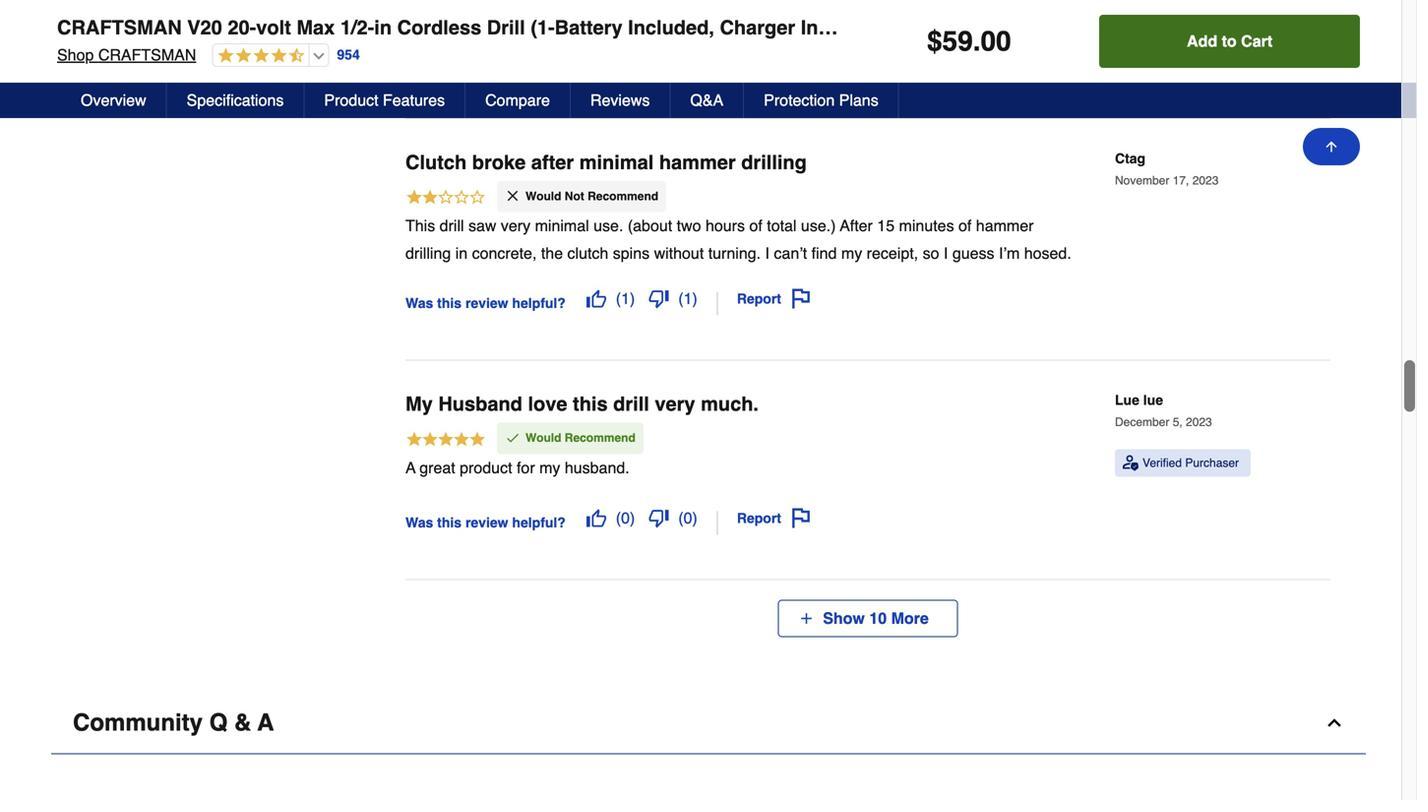 Task type: vqa. For each thing, say whether or not it's contained in the screenshot.
TURNING. on the top of page
yes



Task type: locate. For each thing, give the bounding box(es) containing it.
2023
[[1193, 174, 1219, 188], [1186, 416, 1213, 429]]

1 vertical spatial verified purchaser icon image
[[1123, 456, 1139, 471]]

( 1 ) right thumb down icon
[[679, 290, 698, 308]]

1 of from the left
[[750, 217, 763, 235]]

minimal up would not recommend
[[580, 151, 654, 174]]

hammer down q&a button
[[659, 151, 736, 174]]

2 was from the top
[[406, 515, 433, 531]]

( 0 ) right thumb down image
[[679, 509, 698, 527]]

2 would from the top
[[526, 431, 562, 445]]

charger
[[720, 16, 796, 39]]

minimal up 'the'
[[535, 217, 589, 235]]

saw
[[469, 217, 497, 235]]

helpful? down 'the'
[[512, 295, 566, 311]]

1 vertical spatial a
[[257, 709, 274, 737]]

protection plans button
[[744, 83, 899, 118]]

flag image
[[791, 289, 811, 309], [791, 509, 811, 528]]

( right thumb down image
[[679, 509, 684, 527]]

1 horizontal spatial drilling
[[741, 151, 807, 174]]

0 for thumb down image
[[684, 509, 693, 527]]

.
[[973, 26, 981, 57]]

was for my
[[406, 515, 433, 531]]

0 horizontal spatial in
[[374, 16, 392, 39]]

would
[[526, 190, 562, 203], [526, 431, 562, 445]]

) left thumb down icon
[[630, 290, 635, 308]]

( for thumb down image
[[679, 509, 684, 527]]

drill up the would recommend
[[613, 393, 650, 416]]

of left total
[[750, 217, 763, 235]]

recommend up use.
[[588, 190, 659, 203]]

2 report button from the top
[[730, 502, 818, 535]]

( left thumb down image
[[616, 509, 621, 527]]

very left much.
[[655, 393, 696, 416]]

helpful?
[[512, 295, 566, 311], [512, 515, 566, 531]]

1 was from the top
[[406, 295, 433, 311]]

0 vertical spatial was this review helpful?
[[406, 295, 566, 311]]

features
[[383, 91, 445, 109]]

2 ( 1 ) from the left
[[679, 290, 698, 308]]

( 1 ) for the thumb up image associated with minimal
[[616, 290, 635, 308]]

drilling inside this drill saw very minimal use. (about two hours of total use.) after 15 minutes of hammer drilling in concrete, the clutch spins without turning.  i can't find my receipt, so i guess i'm hosed.
[[406, 244, 451, 263]]

1 horizontal spatial 0
[[684, 509, 693, 527]]

0 vertical spatial very
[[501, 217, 531, 235]]

1 horizontal spatial ( 0 )
[[679, 509, 698, 527]]

verified purchaser
[[1143, 456, 1239, 470]]

was this review helpful? down concrete,
[[406, 295, 566, 311]]

0 vertical spatial report
[[737, 291, 782, 307]]

0 left thumb down image
[[621, 509, 630, 527]]

1 vertical spatial thumb up image
[[586, 509, 606, 528]]

in left concrete,
[[455, 244, 468, 263]]

1 ( 1 ) from the left
[[616, 290, 635, 308]]

in
[[374, 16, 392, 39], [455, 244, 468, 263]]

minimal inside this drill saw very minimal use. (about two hours of total use.) after 15 minutes of hammer drilling in concrete, the clutch spins without turning.  i can't find my receipt, so i guess i'm hosed.
[[535, 217, 589, 235]]

1 report button from the top
[[730, 282, 818, 316]]

1 flag image from the top
[[791, 289, 811, 309]]

0 vertical spatial helpful?
[[512, 295, 566, 311]]

0 right thumb down image
[[684, 509, 693, 527]]

0 horizontal spatial a
[[257, 709, 274, 737]]

0 vertical spatial craftsman
[[57, 16, 182, 39]]

1 report from the top
[[737, 291, 782, 307]]

0 horizontal spatial i
[[765, 244, 770, 263]]

q&a button
[[671, 83, 744, 118]]

use.)
[[801, 217, 836, 235]]

without
[[654, 244, 704, 263]]

thumb down image
[[649, 289, 669, 309]]

1 horizontal spatial ( 1 )
[[679, 290, 698, 308]]

product features button
[[305, 83, 466, 118]]

flag image for my husband love this drill very much.
[[791, 509, 811, 528]]

clutch
[[568, 244, 609, 263]]

0 horizontal spatial drill
[[440, 217, 464, 235]]

( 0 )
[[616, 509, 635, 527], [679, 509, 698, 527]]

report for my husband love this drill very much.
[[737, 511, 782, 526]]

for
[[517, 459, 535, 477]]

1 review from the top
[[466, 295, 508, 311]]

thumb up image down husband. at the bottom of the page
[[586, 509, 606, 528]]

would not recommend
[[526, 190, 659, 203]]

( 1 ) left thumb down icon
[[616, 290, 635, 308]]

1 helpful? from the top
[[512, 295, 566, 311]]

v20
[[187, 16, 222, 39]]

0 horizontal spatial 1
[[621, 290, 630, 308]]

this for husband
[[437, 515, 462, 531]]

a right &
[[257, 709, 274, 737]]

1 vertical spatial drilling
[[406, 244, 451, 263]]

2 thumb up image from the top
[[586, 509, 606, 528]]

0 vertical spatial verified purchaser icon image
[[1123, 0, 1139, 10]]

i
[[765, 244, 770, 263], [944, 244, 948, 263]]

was this review helpful? for broke
[[406, 295, 566, 311]]

1 vertical spatial helpful?
[[512, 515, 566, 531]]

craftsman v20 20-volt max 1/2-in cordless drill (1-battery included, charger included)
[[57, 16, 889, 39]]

0 vertical spatial hammer
[[659, 151, 736, 174]]

) left thumb down image
[[630, 509, 635, 527]]

was
[[406, 295, 433, 311], [406, 515, 433, 531]]

not
[[565, 190, 585, 203]]

1 vertical spatial 2023
[[1186, 416, 1213, 429]]

1 horizontal spatial in
[[455, 244, 468, 263]]

( right thumb down icon
[[679, 290, 684, 308]]

1 vertical spatial flag image
[[791, 509, 811, 528]]

verified purchaser icon image
[[1123, 0, 1139, 10], [1123, 456, 1139, 471]]

2023 right '5,'
[[1186, 416, 1213, 429]]

1 vertical spatial my
[[540, 459, 561, 477]]

1 vertical spatial very
[[655, 393, 696, 416]]

craftsman
[[57, 16, 182, 39], [98, 46, 196, 64]]

0 horizontal spatial 0
[[621, 509, 630, 527]]

much.
[[701, 393, 759, 416]]

0 vertical spatial this
[[437, 295, 462, 311]]

review down concrete,
[[466, 295, 508, 311]]

1 horizontal spatial hammer
[[976, 217, 1034, 235]]

total
[[767, 217, 797, 235]]

0 vertical spatial minimal
[[580, 151, 654, 174]]

november
[[1115, 174, 1170, 188]]

1 horizontal spatial a
[[406, 459, 416, 477]]

0 vertical spatial would
[[526, 190, 562, 203]]

this
[[406, 217, 435, 235]]

0 vertical spatial drilling
[[741, 151, 807, 174]]

i left can't
[[765, 244, 770, 263]]

drill
[[440, 217, 464, 235], [613, 393, 650, 416]]

add to cart
[[1187, 32, 1273, 50]]

1 vertical spatial minimal
[[535, 217, 589, 235]]

1 vertical spatial report button
[[730, 502, 818, 535]]

two
[[677, 217, 701, 235]]

( 0 ) left thumb down image
[[616, 509, 635, 527]]

would for love
[[526, 431, 562, 445]]

0 horizontal spatial drilling
[[406, 244, 451, 263]]

0 vertical spatial a
[[406, 459, 416, 477]]

1 0 from the left
[[621, 509, 630, 527]]

0 horizontal spatial of
[[750, 217, 763, 235]]

compare button
[[466, 83, 571, 118]]

20-
[[228, 16, 256, 39]]

of up guess
[[959, 217, 972, 235]]

was down great
[[406, 515, 433, 531]]

a
[[406, 459, 416, 477], [257, 709, 274, 737]]

0 horizontal spatial very
[[501, 217, 531, 235]]

december
[[1115, 416, 1170, 429]]

was this review helpful?
[[406, 295, 566, 311], [406, 515, 566, 531]]

drill down 2 stars image
[[440, 217, 464, 235]]

1 thumb up image from the top
[[586, 289, 606, 309]]

was this review helpful? down product
[[406, 515, 566, 531]]

thumb up image for minimal
[[586, 289, 606, 309]]

1 vertical spatial would
[[526, 431, 562, 445]]

drilling down this on the left of page
[[406, 244, 451, 263]]

a left great
[[406, 459, 416, 477]]

2 1 from the left
[[684, 290, 693, 308]]

1 left thumb down icon
[[621, 290, 630, 308]]

1 horizontal spatial my
[[842, 244, 863, 263]]

lue
[[1144, 392, 1164, 408]]

1
[[621, 290, 630, 308], [684, 290, 693, 308]]

0 vertical spatial thumb up image
[[586, 289, 606, 309]]

hammer
[[659, 151, 736, 174], [976, 217, 1034, 235]]

hosed.
[[1025, 244, 1072, 263]]

hours
[[706, 217, 745, 235]]

00
[[981, 26, 1012, 57]]

( for this's the thumb up image
[[616, 509, 621, 527]]

very
[[501, 217, 531, 235], [655, 393, 696, 416]]

0 vertical spatial my
[[842, 244, 863, 263]]

hammer inside this drill saw very minimal use. (about two hours of total use.) after 15 minutes of hammer drilling in concrete, the clutch spins without turning.  i can't find my receipt, so i guess i'm hosed.
[[976, 217, 1034, 235]]

review
[[466, 295, 508, 311], [466, 515, 508, 531]]

love
[[528, 393, 567, 416]]

2 ( 0 ) from the left
[[679, 509, 698, 527]]

in inside this drill saw very minimal use. (about two hours of total use.) after 15 minutes of hammer drilling in concrete, the clutch spins without turning.  i can't find my receipt, so i guess i'm hosed.
[[455, 244, 468, 263]]

1 vertical spatial review
[[466, 515, 508, 531]]

review down product
[[466, 515, 508, 531]]

0 vertical spatial recommend
[[588, 190, 659, 203]]

more
[[891, 610, 929, 628]]

specifications button
[[167, 83, 305, 118]]

0 vertical spatial was
[[406, 295, 433, 311]]

) for this's the thumb up image
[[630, 509, 635, 527]]

1 horizontal spatial i
[[944, 244, 948, 263]]

$
[[927, 26, 943, 57]]

would right close icon
[[526, 190, 562, 203]]

report
[[737, 291, 782, 307], [737, 511, 782, 526]]

in left cordless
[[374, 16, 392, 39]]

1 vertical spatial hammer
[[976, 217, 1034, 235]]

1 right thumb down icon
[[684, 290, 693, 308]]

helpful? down for
[[512, 515, 566, 531]]

0 vertical spatial flag image
[[791, 289, 811, 309]]

of
[[750, 217, 763, 235], [959, 217, 972, 235]]

guess
[[953, 244, 995, 263]]

arrow up image
[[1324, 139, 1340, 155]]

1 vertical spatial drill
[[613, 393, 650, 416]]

1 vertical spatial report
[[737, 511, 782, 526]]

2 vertical spatial this
[[437, 515, 462, 531]]

minimal
[[580, 151, 654, 174], [535, 217, 589, 235]]

hammer up i'm
[[976, 217, 1034, 235]]

0 horizontal spatial ( 0 )
[[616, 509, 635, 527]]

drilling up total
[[741, 151, 807, 174]]

2 helpful? from the top
[[512, 515, 566, 531]]

1 vertical spatial was
[[406, 515, 433, 531]]

0 vertical spatial drill
[[440, 217, 464, 235]]

would right checkmark image
[[526, 431, 562, 445]]

1 vertical spatial craftsman
[[98, 46, 196, 64]]

0 vertical spatial review
[[466, 295, 508, 311]]

1 vertical spatial in
[[455, 244, 468, 263]]

craftsman up 'overview' button
[[98, 46, 196, 64]]

2 verified purchaser icon image from the top
[[1123, 456, 1139, 471]]

1 would from the top
[[526, 190, 562, 203]]

( for thumb down icon
[[679, 290, 684, 308]]

1 was this review helpful? from the top
[[406, 295, 566, 311]]

) for thumb down icon
[[693, 290, 698, 308]]

recommend
[[588, 190, 659, 203], [565, 431, 636, 445]]

1 horizontal spatial drill
[[613, 393, 650, 416]]

1 horizontal spatial 1
[[684, 290, 693, 308]]

2 flag image from the top
[[791, 509, 811, 528]]

5 stars image
[[406, 430, 486, 451]]

0
[[621, 509, 630, 527], [684, 509, 693, 527]]

0 horizontal spatial my
[[540, 459, 561, 477]]

1 vertical spatial was this review helpful?
[[406, 515, 566, 531]]

checkmark image
[[505, 430, 521, 446]]

$ 59 . 00
[[927, 26, 1012, 57]]

community
[[73, 709, 203, 737]]

this
[[437, 295, 462, 311], [573, 393, 608, 416], [437, 515, 462, 531]]

a inside button
[[257, 709, 274, 737]]

2 was this review helpful? from the top
[[406, 515, 566, 531]]

) right thumb down icon
[[693, 290, 698, 308]]

) right thumb down image
[[693, 509, 698, 527]]

) for thumb down image
[[693, 509, 698, 527]]

thumb up image down clutch
[[586, 289, 606, 309]]

2 i from the left
[[944, 244, 948, 263]]

2 report from the top
[[737, 511, 782, 526]]

2 0 from the left
[[684, 509, 693, 527]]

very up concrete,
[[501, 217, 531, 235]]

1 horizontal spatial of
[[959, 217, 972, 235]]

( 0 ) for thumb down image
[[679, 509, 698, 527]]

1 ( 0 ) from the left
[[616, 509, 635, 527]]

my right find
[[842, 244, 863, 263]]

i right so
[[944, 244, 948, 263]]

0 vertical spatial 2023
[[1193, 174, 1219, 188]]

protection
[[764, 91, 835, 109]]

2 review from the top
[[466, 515, 508, 531]]

my right for
[[540, 459, 561, 477]]

0 horizontal spatial ( 1 )
[[616, 290, 635, 308]]

1 i from the left
[[765, 244, 770, 263]]

was down this on the left of page
[[406, 295, 433, 311]]

thumb up image
[[586, 289, 606, 309], [586, 509, 606, 528]]

craftsman up shop craftsman
[[57, 16, 182, 39]]

can't
[[774, 244, 807, 263]]

use.
[[594, 217, 624, 235]]

0 vertical spatial report button
[[730, 282, 818, 316]]

add to cart button
[[1100, 15, 1360, 68]]

( left thumb down icon
[[616, 290, 621, 308]]

recommend up husband. at the bottom of the page
[[565, 431, 636, 445]]

(
[[616, 290, 621, 308], [679, 290, 684, 308], [616, 509, 621, 527], [679, 509, 684, 527]]

2023 right "17," in the right of the page
[[1193, 174, 1219, 188]]



Task type: describe. For each thing, give the bounding box(es) containing it.
2023 inside ctag november 17, 2023
[[1193, 174, 1219, 188]]

2 of from the left
[[959, 217, 972, 235]]

flag image for clutch broke after minimal hammer drilling
[[791, 289, 811, 309]]

) for the thumb up image associated with minimal
[[630, 290, 635, 308]]

product features
[[324, 91, 445, 109]]

1 1 from the left
[[621, 290, 630, 308]]

drill inside this drill saw very minimal use. (about two hours of total use.) after 15 minutes of hammer drilling in concrete, the clutch spins without turning.  i can't find my receipt, so i guess i'm hosed.
[[440, 217, 464, 235]]

(about
[[628, 217, 673, 235]]

ctag november 17, 2023
[[1115, 151, 1219, 188]]

my
[[406, 393, 433, 416]]

product
[[460, 459, 512, 477]]

after
[[840, 217, 873, 235]]

max
[[297, 16, 335, 39]]

shop
[[57, 46, 94, 64]]

compare
[[485, 91, 550, 109]]

cordless
[[397, 16, 482, 39]]

husband.
[[565, 459, 630, 477]]

would recommend
[[526, 431, 636, 445]]

included,
[[628, 16, 715, 39]]

product
[[324, 91, 379, 109]]

17,
[[1173, 174, 1190, 188]]

(1-
[[531, 16, 555, 39]]

lue
[[1115, 392, 1140, 408]]

verified
[[1143, 456, 1182, 470]]

1 horizontal spatial very
[[655, 393, 696, 416]]

volt
[[256, 16, 291, 39]]

q
[[209, 709, 228, 737]]

0 horizontal spatial hammer
[[659, 151, 736, 174]]

husband
[[438, 393, 523, 416]]

10
[[870, 610, 887, 628]]

overview button
[[61, 83, 167, 118]]

this drill saw very minimal use. (about two hours of total use.) after 15 minutes of hammer drilling in concrete, the clutch spins without turning.  i can't find my receipt, so i guess i'm hosed.
[[406, 217, 1072, 263]]

5,
[[1173, 416, 1183, 429]]

( 0 ) for this's the thumb up image
[[616, 509, 635, 527]]

1/2-
[[340, 16, 374, 39]]

the
[[541, 244, 563, 263]]

plus image
[[799, 611, 814, 627]]

clutch broke after minimal hammer drilling
[[406, 151, 807, 174]]

turning.
[[708, 244, 761, 263]]

cart
[[1241, 32, 1273, 50]]

59
[[943, 26, 973, 57]]

a great product for my husband.
[[406, 459, 630, 477]]

reviews
[[591, 91, 650, 109]]

concrete,
[[472, 244, 537, 263]]

after
[[531, 151, 574, 174]]

lue lue december 5, 2023
[[1115, 392, 1213, 429]]

2 stars image
[[406, 188, 486, 209]]

would for after
[[526, 190, 562, 203]]

this for broke
[[437, 295, 462, 311]]

thumb down image
[[649, 509, 669, 528]]

2023 inside lue lue december 5, 2023
[[1186, 416, 1213, 429]]

( 1 ) for thumb down icon
[[679, 290, 698, 308]]

ctag
[[1115, 151, 1146, 166]]

show
[[823, 610, 865, 628]]

battery
[[555, 16, 623, 39]]

minutes
[[899, 217, 954, 235]]

report for clutch broke after minimal hammer drilling
[[737, 291, 782, 307]]

overview
[[81, 91, 146, 109]]

helpful? for after
[[512, 295, 566, 311]]

community q & a
[[73, 709, 274, 737]]

so
[[923, 244, 940, 263]]

drill
[[487, 16, 525, 39]]

clutch
[[406, 151, 467, 174]]

1 vertical spatial this
[[573, 393, 608, 416]]

chevron up image
[[1325, 713, 1345, 733]]

954
[[337, 47, 360, 63]]

community q & a button
[[51, 693, 1366, 755]]

review for husband
[[466, 515, 508, 531]]

shop craftsman
[[57, 46, 196, 64]]

specifications
[[187, 91, 284, 109]]

was for clutch
[[406, 295, 433, 311]]

4.5 stars image
[[213, 47, 305, 65]]

( for the thumb up image associated with minimal
[[616, 290, 621, 308]]

1 vertical spatial recommend
[[565, 431, 636, 445]]

protection plans
[[764, 91, 879, 109]]

to
[[1222, 32, 1237, 50]]

was this review helpful? for husband
[[406, 515, 566, 531]]

&
[[234, 709, 251, 737]]

great
[[420, 459, 456, 477]]

helpful? for love
[[512, 515, 566, 531]]

15
[[877, 217, 895, 235]]

thumb up image for this
[[586, 509, 606, 528]]

receipt,
[[867, 244, 919, 263]]

report button for my husband love this drill very much.
[[730, 502, 818, 535]]

0 for this's the thumb up image
[[621, 509, 630, 527]]

my inside this drill saw very minimal use. (about two hours of total use.) after 15 minutes of hammer drilling in concrete, the clutch spins without turning.  i can't find my receipt, so i guess i'm hosed.
[[842, 244, 863, 263]]

very inside this drill saw very minimal use. (about two hours of total use.) after 15 minutes of hammer drilling in concrete, the clutch spins without turning.  i can't find my receipt, so i guess i'm hosed.
[[501, 217, 531, 235]]

plans
[[839, 91, 879, 109]]

0 vertical spatial in
[[374, 16, 392, 39]]

broke
[[472, 151, 526, 174]]

purchaser
[[1186, 456, 1239, 470]]

report button for clutch broke after minimal hammer drilling
[[730, 282, 818, 316]]

1 verified purchaser icon image from the top
[[1123, 0, 1139, 10]]

reviews button
[[571, 83, 671, 118]]

find
[[812, 244, 837, 263]]

spins
[[613, 244, 650, 263]]

my husband love this drill very much.
[[406, 393, 759, 416]]

review for broke
[[466, 295, 508, 311]]

included)
[[801, 16, 889, 39]]

close image
[[505, 188, 521, 204]]



